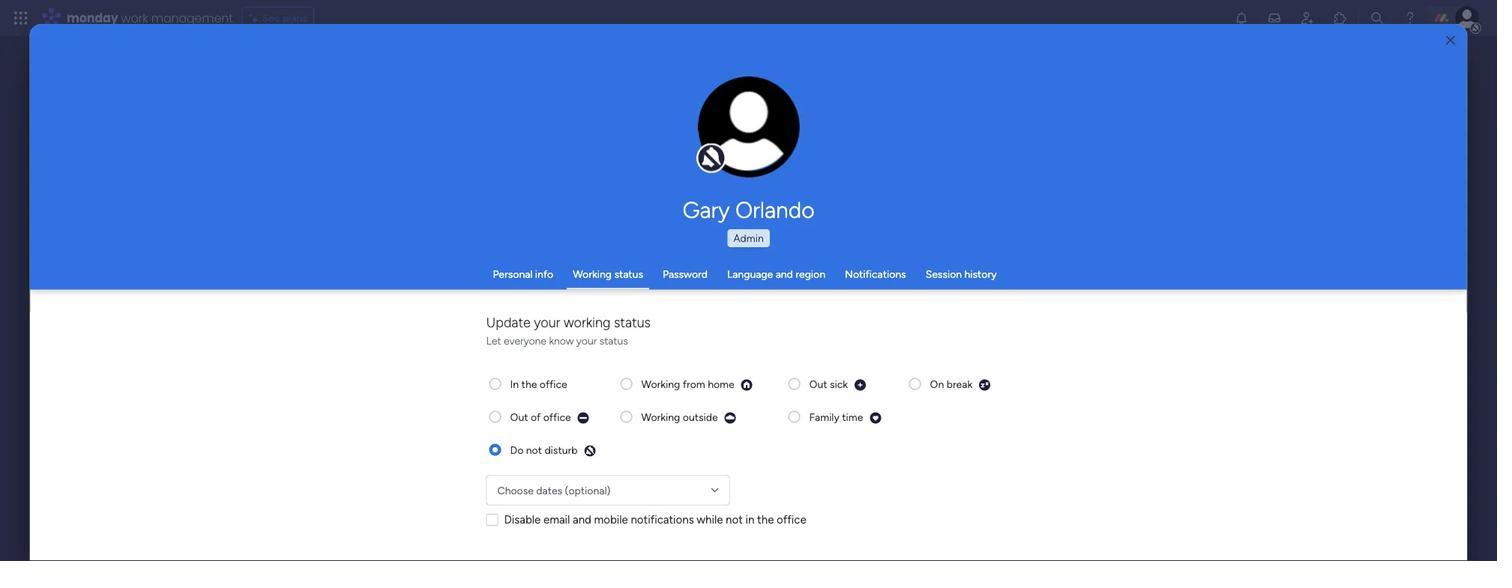Task type: locate. For each thing, give the bounding box(es) containing it.
out left sick
[[810, 378, 828, 390]]

status
[[615, 268, 643, 281], [614, 314, 651, 330], [600, 335, 628, 347]]

office for out of office
[[544, 411, 571, 423]]

out left of
[[510, 411, 528, 423]]

office up out of office
[[540, 378, 568, 390]]

in the office
[[510, 378, 568, 390]]

notifications
[[631, 513, 694, 527]]

working outside
[[642, 411, 718, 423]]

change profile picture
[[717, 135, 781, 160]]

1 horizontal spatial the
[[758, 513, 774, 527]]

dates
[[536, 484, 563, 497]]

preview image right break
[[979, 379, 992, 392]]

0 horizontal spatial and
[[573, 513, 592, 527]]

status right "working"
[[614, 314, 651, 330]]

session history link
[[926, 268, 997, 281]]

your up know
[[534, 314, 561, 330]]

0 vertical spatial working
[[573, 268, 612, 281]]

notifications link
[[845, 268, 907, 281]]

password
[[663, 268, 708, 281]]

1 vertical spatial your
[[577, 335, 597, 347]]

search everything image
[[1370, 11, 1385, 26]]

0 vertical spatial out
[[810, 378, 828, 390]]

1 horizontal spatial not
[[726, 513, 743, 527]]

know
[[549, 335, 574, 347]]

info
[[535, 268, 554, 281]]

working
[[564, 314, 611, 330]]

office right in
[[777, 513, 807, 527]]

mobile
[[594, 513, 628, 527]]

1 vertical spatial out
[[510, 411, 528, 423]]

1 horizontal spatial and
[[776, 268, 793, 281]]

the
[[522, 378, 537, 390], [758, 513, 774, 527]]

preview image for do not disturb
[[584, 445, 597, 458]]

break
[[947, 378, 973, 390]]

management
[[151, 9, 233, 26]]

preview image right sick
[[854, 379, 867, 392]]

not right the do at the left bottom of page
[[526, 444, 542, 456]]

not
[[526, 444, 542, 456], [726, 513, 743, 527]]

1 vertical spatial office
[[544, 411, 571, 423]]

out
[[810, 378, 828, 390], [510, 411, 528, 423]]

disable email and mobile notifications while not in the office
[[504, 513, 807, 527]]

status down "working"
[[600, 335, 628, 347]]

in
[[746, 513, 755, 527]]

not left in
[[726, 513, 743, 527]]

notifications image
[[1235, 11, 1250, 26]]

close image
[[1447, 35, 1456, 46]]

gary
[[683, 197, 730, 224]]

your
[[534, 314, 561, 330], [577, 335, 597, 347]]

picture
[[734, 148, 765, 160]]

disable
[[504, 513, 541, 527]]

and
[[776, 268, 793, 281], [573, 513, 592, 527]]

office right of
[[544, 411, 571, 423]]

change
[[717, 135, 751, 147]]

preview image
[[741, 379, 753, 392], [854, 379, 867, 392], [979, 379, 992, 392], [577, 412, 590, 425], [870, 412, 882, 425], [584, 445, 597, 458]]

family
[[810, 411, 840, 423]]

do
[[510, 444, 524, 456]]

preview image right the disturb
[[584, 445, 597, 458]]

and left region
[[776, 268, 793, 281]]

preview image up the disturb
[[577, 412, 590, 425]]

status left password
[[615, 268, 643, 281]]

admin
[[734, 232, 764, 245]]

1 vertical spatial status
[[614, 314, 651, 330]]

preview image right home
[[741, 379, 753, 392]]

working left outside
[[642, 411, 681, 423]]

language and region link
[[728, 268, 826, 281]]

personal info
[[493, 268, 554, 281]]

office
[[540, 378, 568, 390], [544, 411, 571, 423], [777, 513, 807, 527]]

0 vertical spatial not
[[526, 444, 542, 456]]

see plans
[[262, 12, 308, 24]]

work
[[121, 9, 148, 26]]

working right info
[[573, 268, 612, 281]]

history
[[965, 268, 997, 281]]

1 vertical spatial working
[[642, 378, 681, 390]]

0 horizontal spatial your
[[534, 314, 561, 330]]

working left from
[[642, 378, 681, 390]]

family time
[[810, 411, 864, 423]]

preview image right time
[[870, 412, 882, 425]]

in
[[510, 378, 519, 390]]

0 horizontal spatial not
[[526, 444, 542, 456]]

1 vertical spatial and
[[573, 513, 592, 527]]

2 vertical spatial office
[[777, 513, 807, 527]]

0 vertical spatial your
[[534, 314, 561, 330]]

session
[[926, 268, 962, 281]]

disturb
[[545, 444, 578, 456]]

working
[[573, 268, 612, 281], [642, 378, 681, 390], [642, 411, 681, 423]]

0 vertical spatial the
[[522, 378, 537, 390]]

see
[[262, 12, 280, 24]]

change profile picture button
[[698, 77, 800, 179]]

2 vertical spatial working
[[642, 411, 681, 423]]

region
[[796, 268, 826, 281]]

1 horizontal spatial out
[[810, 378, 828, 390]]

from
[[683, 378, 706, 390]]

email
[[544, 513, 570, 527]]

0 vertical spatial and
[[776, 268, 793, 281]]

preview image for out sick
[[854, 379, 867, 392]]

personal info link
[[493, 268, 554, 281]]

your down "working"
[[577, 335, 597, 347]]

1 vertical spatial not
[[726, 513, 743, 527]]

monday
[[67, 9, 118, 26]]

and right email
[[573, 513, 592, 527]]

0 horizontal spatial out
[[510, 411, 528, 423]]

preview image for working from home
[[741, 379, 753, 392]]

1 horizontal spatial your
[[577, 335, 597, 347]]

gary orlando
[[683, 197, 815, 224]]

password link
[[663, 268, 708, 281]]

on break
[[930, 378, 973, 390]]

preview image
[[724, 412, 737, 425]]

office for in the office
[[540, 378, 568, 390]]

0 vertical spatial office
[[540, 378, 568, 390]]



Task type: vqa. For each thing, say whether or not it's contained in the screenshot.
middle "Add"
no



Task type: describe. For each thing, give the bounding box(es) containing it.
gary orlando dialog
[[30, 24, 1468, 562]]

0 vertical spatial status
[[615, 268, 643, 281]]

choose dates (optional)
[[498, 484, 611, 497]]

preview image for on break
[[979, 379, 992, 392]]

gary orlando image
[[1456, 6, 1480, 30]]

2 vertical spatial status
[[600, 335, 628, 347]]

update your working status let everyone know your status
[[486, 314, 651, 347]]

let
[[486, 335, 501, 347]]

outside
[[683, 411, 718, 423]]

personal
[[493, 268, 533, 281]]

gary orlando button
[[543, 197, 955, 224]]

out sick
[[810, 378, 848, 390]]

working for working status
[[573, 268, 612, 281]]

orlando
[[736, 197, 815, 224]]

everyone
[[504, 335, 547, 347]]

plans
[[283, 12, 308, 24]]

0 horizontal spatial the
[[522, 378, 537, 390]]

see plans button
[[242, 7, 314, 29]]

invite members image
[[1301, 11, 1316, 26]]

working for working outside
[[642, 411, 681, 423]]

preview image for family time
[[870, 412, 882, 425]]

monday work management
[[67, 9, 233, 26]]

update
[[486, 314, 531, 330]]

language and region
[[728, 268, 826, 281]]

preview image for out of office
[[577, 412, 590, 425]]

session history
[[926, 268, 997, 281]]

choose
[[498, 484, 534, 497]]

of
[[531, 411, 541, 423]]

working for working from home
[[642, 378, 681, 390]]

out of office
[[510, 411, 571, 423]]

inbox image
[[1268, 11, 1283, 26]]

language
[[728, 268, 773, 281]]

1 vertical spatial the
[[758, 513, 774, 527]]

apps image
[[1334, 11, 1349, 26]]

on
[[930, 378, 944, 390]]

time
[[842, 411, 864, 423]]

help image
[[1403, 11, 1418, 26]]

notifications
[[845, 268, 907, 281]]

home
[[708, 378, 735, 390]]

sick
[[830, 378, 848, 390]]

out for out of office
[[510, 411, 528, 423]]

while
[[697, 513, 723, 527]]

working status link
[[573, 268, 643, 281]]

do not disturb
[[510, 444, 578, 456]]

working status
[[573, 268, 643, 281]]

select product image
[[14, 11, 29, 26]]

(optional)
[[565, 484, 611, 497]]

working from home
[[642, 378, 735, 390]]

profile
[[754, 135, 781, 147]]

out for out sick
[[810, 378, 828, 390]]



